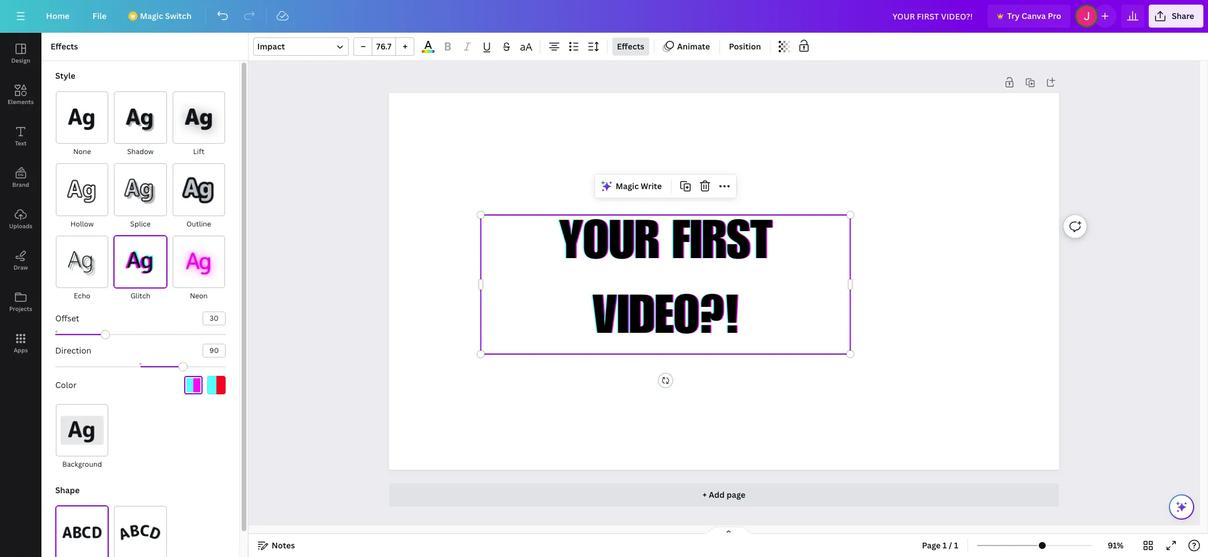 Task type: locate. For each thing, give the bounding box(es) containing it.
elements
[[8, 98, 34, 106]]

magic left switch
[[140, 10, 163, 21]]

lift
[[193, 147, 204, 157]]

1 horizontal spatial effects
[[617, 41, 644, 52]]

animate
[[677, 41, 710, 52]]

magic left write
[[616, 181, 639, 192]]

magic for magic switch
[[140, 10, 163, 21]]

– – number field
[[376, 41, 392, 52]]

share button
[[1149, 5, 1204, 28]]

91%
[[1108, 541, 1124, 552]]

neon
[[190, 291, 208, 301]]

magic write button
[[597, 177, 667, 196]]

outline button
[[172, 163, 226, 231]]

canva assistant image
[[1175, 501, 1189, 515]]

group
[[353, 37, 415, 56]]

1 vertical spatial magic
[[616, 181, 639, 192]]

#00ffff, #ff0000 image
[[207, 377, 226, 395], [207, 377, 226, 395]]

0 horizontal spatial magic
[[140, 10, 163, 21]]

+ add page
[[703, 490, 746, 501]]

effects
[[51, 41, 78, 52], [617, 41, 644, 52]]

Direction text field
[[203, 345, 225, 358]]

switch
[[165, 10, 192, 21]]

1 horizontal spatial 1
[[954, 541, 959, 552]]

share
[[1172, 10, 1195, 21]]

effects up style
[[51, 41, 78, 52]]

1 right / at the bottom of page
[[954, 541, 959, 552]]

2 1 from the left
[[954, 541, 959, 552]]

+
[[703, 490, 707, 501]]

0 horizontal spatial 1
[[943, 541, 947, 552]]

splice
[[130, 219, 151, 229]]

91% button
[[1097, 537, 1135, 556]]

draw
[[13, 264, 28, 272]]

magic inside 'main' menu bar
[[140, 10, 163, 21]]

#00ffff, #ff00ff image
[[184, 377, 203, 395]]

effects down 'main' menu bar
[[617, 41, 644, 52]]

uploads button
[[0, 199, 41, 240]]

shape
[[55, 486, 80, 496]]

1 horizontal spatial magic
[[616, 181, 639, 192]]

0 horizontal spatial effects
[[51, 41, 78, 52]]

side panel tab list
[[0, 33, 41, 364]]

impact
[[257, 41, 285, 52]]

brand
[[12, 181, 29, 189]]

apps
[[14, 347, 28, 355]]

0 vertical spatial magic
[[140, 10, 163, 21]]

video?!
[[592, 295, 739, 349]]

color range image
[[422, 50, 435, 53]]

notes
[[272, 541, 295, 552]]

1 effects from the left
[[51, 41, 78, 52]]

echo
[[74, 291, 90, 301]]

1 left / at the bottom of page
[[943, 541, 947, 552]]

magic
[[140, 10, 163, 21], [616, 181, 639, 192]]

position button
[[725, 37, 766, 56]]

2 effects from the left
[[617, 41, 644, 52]]

/
[[949, 541, 952, 552]]

color
[[55, 380, 77, 391]]

Offset text field
[[203, 313, 225, 325]]

none
[[73, 147, 91, 157]]

splice button
[[114, 163, 167, 231]]

projects
[[9, 305, 32, 313]]

magic switch
[[140, 10, 192, 21]]

page
[[727, 490, 746, 501]]

elements button
[[0, 74, 41, 116]]

try canva pro button
[[988, 5, 1071, 28]]

pro
[[1048, 10, 1062, 21]]

design button
[[0, 33, 41, 74]]

background button
[[55, 404, 109, 472]]

main menu bar
[[0, 0, 1208, 33]]

1 1 from the left
[[943, 541, 947, 552]]

1
[[943, 541, 947, 552], [954, 541, 959, 552]]

offset
[[55, 313, 79, 324]]



Task type: vqa. For each thing, say whether or not it's contained in the screenshot.
08's the .
no



Task type: describe. For each thing, give the bounding box(es) containing it.
home
[[46, 10, 70, 21]]

page 1 / 1
[[922, 541, 959, 552]]

magic switch button
[[120, 5, 201, 28]]

file
[[93, 10, 107, 21]]

text button
[[0, 116, 41, 157]]

lift button
[[172, 91, 226, 159]]

style
[[55, 70, 75, 81]]

draw button
[[0, 240, 41, 282]]

brand button
[[0, 157, 41, 199]]

impact button
[[253, 37, 349, 56]]

echo button
[[55, 235, 109, 303]]

notes button
[[253, 537, 300, 556]]

apps button
[[0, 323, 41, 364]]

shadow button
[[114, 91, 167, 159]]

#00ffff, #ff00ff image
[[184, 377, 203, 395]]

background
[[62, 460, 102, 470]]

page
[[922, 541, 941, 552]]

neon button
[[172, 235, 226, 303]]

+ add page button
[[389, 484, 1059, 507]]

canva
[[1022, 10, 1046, 21]]

glitch button
[[114, 235, 167, 303]]

hollow button
[[55, 163, 109, 231]]

add
[[709, 490, 725, 501]]

shadow
[[127, 147, 154, 157]]

shape element
[[55, 486, 226, 558]]

projects button
[[0, 282, 41, 323]]

text
[[15, 139, 27, 147]]

first
[[672, 220, 772, 274]]

your
[[559, 220, 659, 274]]

write
[[641, 181, 662, 192]]

file button
[[83, 5, 116, 28]]

hollow
[[71, 219, 94, 229]]

uploads
[[9, 222, 32, 230]]

direction
[[55, 345, 91, 356]]

outline
[[187, 219, 211, 229]]

try canva pro
[[1007, 10, 1062, 21]]

magic for magic write
[[616, 181, 639, 192]]

animate button
[[659, 37, 715, 56]]

none button
[[55, 91, 109, 159]]

your first video?!
[[559, 220, 772, 349]]

glitch
[[131, 291, 150, 301]]

magic write
[[616, 181, 662, 192]]

show pages image
[[701, 527, 756, 536]]

design
[[11, 56, 30, 64]]

try
[[1007, 10, 1020, 21]]

style element
[[51, 70, 226, 472]]

position
[[729, 41, 761, 52]]

Design title text field
[[884, 5, 983, 28]]

effects button
[[613, 37, 649, 56]]

home link
[[37, 5, 79, 28]]

effects inside dropdown button
[[617, 41, 644, 52]]



